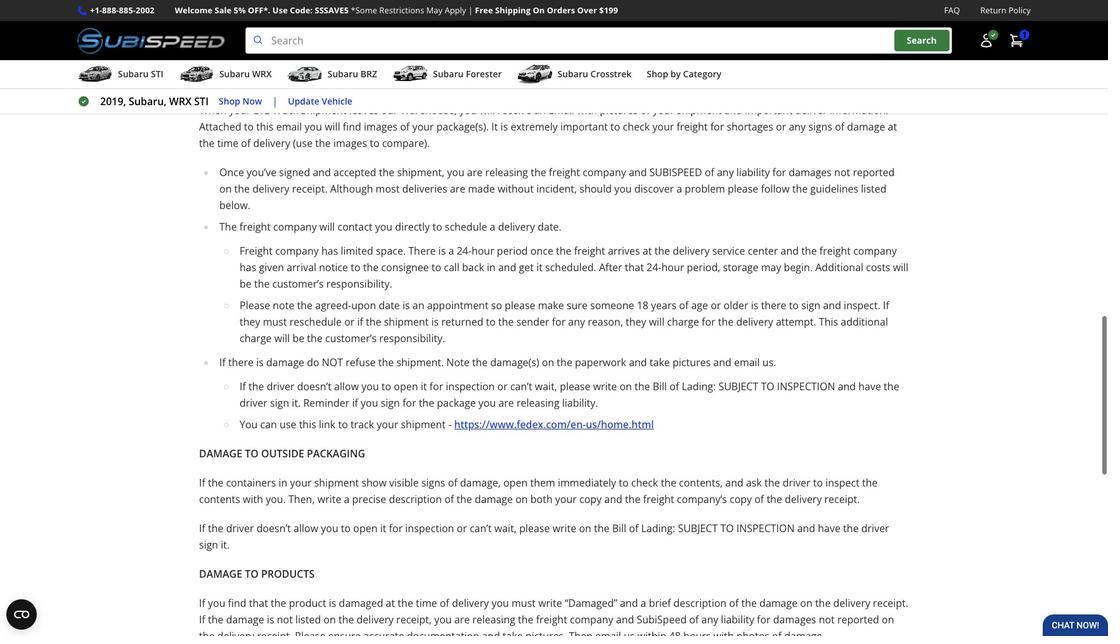 Task type: locate. For each thing, give the bounding box(es) containing it.
a subaru sti thumbnail image image
[[77, 65, 113, 84]]

with inside "when your ltl truck shipment leaves our warehouse, you will receive an email with pictures of your shipment and important deliver information. attached to this email you will find images of your package(s). it is extremely important to check your freight for shortages or any signs of damage at the time of delivery (use the images to compare)."
[[577, 103, 597, 117]]

return policy
[[980, 4, 1031, 16]]

description
[[389, 493, 442, 507], [674, 597, 727, 611]]

ltl up once
[[199, 12, 216, 26]]

1 vertical spatial in
[[279, 476, 287, 490]]

please inside if the driver doesn't allow you to open it for inspection or can't wait, please write on the bill of lading: subject to inspection and have the driver sign it.
[[519, 522, 550, 536]]

there
[[408, 244, 436, 258]]

0 vertical spatial bill
[[653, 380, 667, 394]]

damages inside once you've signed and accepted the shipment, you are releasing the freight company and subispeed of any liability for damages not reported on the delivery receipt. although most deliveries are made without incident, should you discover a problem please follow the guidelines listed below.
[[789, 166, 832, 180]]

freight up incident,
[[549, 166, 580, 180]]

a inside if you find that the product is damaged at the time of delivery you must write "damaged" and a brief description of the damage on the delivery receipt. if the damage is not listed on the delivery receipt, you are releasing the freight company and subispeed of any liability for damages not reported on the delivery receipt. please ensure accurate documentation and take pictures. then email us within 48 hours with photos of damage.
[[641, 597, 646, 611]]

shop now link
[[219, 94, 262, 109]]

allow up reminder
[[334, 380, 359, 394]]

doesn't for if the driver doesn't allow you to open it for inspection or can't wait, please write on the bill of lading: subject to inspection and have the driver sign it.
[[257, 522, 291, 536]]

1 horizontal spatial it.
[[292, 396, 301, 410]]

1 vertical spatial it
[[421, 380, 427, 394]]

1 vertical spatial important
[[560, 120, 608, 134]]

subject inside if the driver doesn't allow you to open it for inspection or can't wait, please write on the bill of lading: subject to inspection and have the driver sign it. reminder if you sign for the package you are releasing liability.
[[719, 380, 758, 394]]

have inside if the driver doesn't allow you to open it for inspection or can't wait, please write on the bill of lading: subject to inspection and have the driver sign it. reminder if you sign for the package you are releasing liability.
[[859, 380, 881, 394]]

email left us.
[[734, 356, 760, 370]]

liability up follow
[[737, 166, 770, 180]]

the
[[199, 136, 215, 150], [315, 136, 331, 150], [379, 166, 395, 180], [531, 166, 546, 180], [234, 182, 250, 196], [792, 182, 808, 196], [556, 244, 572, 258], [655, 244, 670, 258], [801, 244, 817, 258], [363, 261, 379, 275], [254, 277, 270, 291], [297, 299, 313, 313], [366, 315, 381, 329], [498, 315, 514, 329], [718, 315, 734, 329], [307, 332, 323, 346], [378, 356, 394, 370], [472, 356, 488, 370], [557, 356, 572, 370], [249, 380, 264, 394], [635, 380, 650, 394], [884, 380, 899, 394], [419, 396, 434, 410], [208, 476, 223, 490], [661, 476, 676, 490], [765, 476, 780, 490], [862, 476, 878, 490], [457, 493, 472, 507], [625, 493, 641, 507], [767, 493, 782, 507], [208, 522, 223, 536], [594, 522, 610, 536], [843, 522, 859, 536], [271, 597, 286, 611], [398, 597, 413, 611], [741, 597, 757, 611], [815, 597, 831, 611], [208, 613, 223, 627], [339, 613, 354, 627], [518, 613, 534, 627], [199, 630, 215, 637]]

1 horizontal spatial copy
[[730, 493, 752, 507]]

1 vertical spatial there
[[228, 356, 254, 370]]

0 horizontal spatial open
[[353, 522, 378, 536]]

doesn't inside if the driver doesn't allow you to open it for inspection or can't wait, please write on the bill of lading: subject to inspection and have the driver sign it. reminder if you sign for the package you are releasing liability.
[[297, 380, 332, 394]]

5 subaru from the left
[[558, 68, 588, 80]]

is right it
[[501, 120, 508, 134]]

freight company has limited space. there is a 24-hour period once the freight arrives at the delivery service center and the freight company has given arrival notice to the consignee to call back in and get it scheduled. after that 24-hour period, storage may begin. additional costs will be the customer's responsibility.
[[240, 244, 909, 291]]

truck
[[272, 103, 298, 117]]

the right if
[[824, 58, 843, 72]]

must up pictures.
[[512, 597, 536, 611]]

0 vertical spatial must
[[263, 315, 287, 329]]

email
[[549, 103, 574, 117]]

that down damage to products
[[249, 597, 268, 611]]

arrives
[[608, 244, 640, 258]]

open for if the driver doesn't allow you to open it for inspection or can't wait, please write on the bill of lading: subject to inspection and have the driver sign it. reminder if you sign for the package you are releasing liability.
[[394, 380, 418, 394]]

will inside 'freight company has limited space. there is a 24-hour period once the freight arrives at the delivery service center and the freight company has given arrival notice to the consignee to call back in and get it scheduled. after that 24-hour period, storage may begin. additional costs will be the customer's responsibility.'
[[893, 261, 909, 275]]

a left precise
[[344, 493, 350, 507]]

may
[[426, 4, 443, 16]]

inspection
[[777, 380, 835, 394], [737, 522, 795, 536]]

inspection inside if the driver doesn't allow you to open it for inspection or can't wait, please write on the bill of lading: subject to inspection and have the driver sign it.
[[737, 522, 795, 536]]

allow inside if the driver doesn't allow you to open it for inspection or can't wait, please write on the bill of lading: subject to inspection and have the driver sign it.
[[294, 522, 318, 536]]

in
[[487, 261, 496, 275], [279, 476, 287, 490]]

apply
[[445, 4, 466, 16]]

are inside if you find that the product is damaged at the time of delivery you must write "damaged" and a brief description of the damage on the delivery receipt. if the damage is not listed on the delivery receipt, you are releasing the freight company and subispeed of any liability for damages not reported on the delivery receipt. please ensure accurate documentation and take pictures. then email us within 48 hours with photos of damage.
[[454, 613, 470, 627]]

be inside "please note the agreed-upon date is an appointment so please make sure someone 18 years of age or older is there to sign and inspect. if they must reschedule or if the shipment is returned to the sender for any reason, they will charge for the delivery attempt. this additional charge will be the customer's responsibility."
[[293, 332, 304, 346]]

allow down then,
[[294, 522, 318, 536]]

please left note on the top of page
[[240, 299, 270, 313]]

hour
[[472, 244, 494, 258], [662, 261, 684, 275]]

ltl truck shipments
[[199, 12, 311, 26]]

1 vertical spatial liability
[[721, 613, 754, 627]]

them
[[530, 476, 555, 490]]

0 horizontal spatial not
[[272, 58, 293, 72]]

company
[[583, 166, 626, 180], [273, 220, 317, 234], [275, 244, 319, 258], [853, 244, 897, 258], [570, 613, 613, 627]]

1 vertical spatial take
[[503, 630, 523, 637]]

0 vertical spatial wrx
[[252, 68, 272, 80]]

1 horizontal spatial and
[[740, 41, 761, 55]]

inspection inside if the driver doesn't allow you to open it for inspection or can't wait, please write on the bill of lading: subject to inspection and have the driver sign it. reminder if you sign for the package you are releasing liability.
[[446, 380, 495, 394]]

0 vertical spatial it
[[536, 261, 543, 275]]

2 damage from the top
[[199, 568, 242, 581]]

0 horizontal spatial description
[[389, 493, 442, 507]]

it
[[479, 58, 488, 72]]

wait,
[[535, 380, 557, 394], [494, 522, 517, 536]]

truck up you've
[[218, 12, 251, 26]]

they
[[240, 315, 260, 329], [626, 315, 646, 329]]

freight up contents
[[645, 41, 685, 55]]

appointment
[[427, 299, 489, 313]]

damages inside if you find that the product is damaged at the time of delivery you must write "damaged" and a brief description of the damage on the delivery receipt. if the damage is not listed on the delivery receipt, you are releasing the freight company and subispeed of any liability for damages not reported on the delivery receipt. please ensure accurate documentation and take pictures. then email us within 48 hours with photos of damage.
[[773, 613, 816, 627]]

it. for if the driver doesn't allow you to open it for inspection or can't wait, please write on the bill of lading: subject to inspection and have the driver sign it. reminder if you sign for the package you are releasing liability.
[[292, 396, 301, 410]]

0 horizontal spatial there
[[228, 356, 254, 370]]

0 vertical spatial have
[[859, 380, 881, 394]]

visible
[[389, 476, 419, 490]]

pictures down age
[[673, 356, 711, 370]]

an up extremely at the top of page
[[534, 103, 546, 117]]

0 horizontal spatial truck
[[218, 12, 251, 26]]

images up accepted at the left of page
[[333, 136, 367, 150]]

not
[[272, 58, 293, 72], [322, 356, 343, 370]]

inspection for if the driver doesn't allow you to open it for inspection or can't wait, please write on the bill of lading: subject to inspection and have the driver sign it.
[[737, 522, 795, 536]]

freight up pictures.
[[536, 613, 567, 627]]

responsibility. inside 'freight company has limited space. there is a 24-hour period once the freight arrives at the delivery service center and the freight company has given arrival notice to the consignee to call back in and get it scheduled. after that 24-hour period, storage may begin. additional costs will be the customer's responsibility.'
[[326, 277, 392, 291]]

receipt.
[[436, 58, 477, 72]]

can't inside if the driver doesn't allow you to open it for inspection or can't wait, please write on the bill of lading: subject to inspection and have the driver sign it.
[[470, 522, 492, 536]]

0 vertical spatial inspection
[[446, 380, 495, 394]]

if inside "please note the agreed-upon date is an appointment so please make sure someone 18 years of age or older is there to sign and inspect. if they must reschedule or if the shipment is returned to the sender for any reason, they will charge for the delivery attempt. this additional charge will be the customer's responsibility."
[[883, 299, 889, 313]]

pictures
[[600, 103, 638, 117], [673, 356, 711, 370]]

you
[[460, 103, 477, 117], [305, 120, 322, 134], [447, 166, 465, 180], [614, 182, 632, 196], [375, 220, 393, 234], [362, 380, 379, 394], [361, 396, 378, 410], [479, 396, 496, 410], [321, 522, 338, 536], [208, 597, 225, 611], [492, 597, 509, 611], [434, 613, 452, 627]]

wait, inside if the driver doesn't allow you to open it for inspection or can't wait, please write on the bill of lading: subject to inspection and have the driver sign it.
[[494, 522, 517, 536]]

if inside if the driver doesn't allow you to open it for inspection or can't wait, please write on the bill of lading: subject to inspection and have the driver sign it. reminder if you sign for the package you are releasing liability.
[[240, 380, 246, 394]]

hour left period, on the top of the page
[[662, 261, 684, 275]]

*some
[[351, 4, 377, 16]]

1 vertical spatial with
[[243, 493, 263, 507]]

write inside if you find that the product is damaged at the time of delivery you must write "damaged" and a brief description of the damage on the delivery receipt. if the damage is not listed on the delivery receipt, you are releasing the freight company and subispeed of any liability for damages not reported on the delivery receipt. please ensure accurate documentation and take pictures. then email us within 48 hours with photos of damage.
[[538, 597, 562, 611]]

wait, inside if the driver doesn't allow you to open it for inspection or can't wait, please write on the bill of lading: subject to inspection and have the driver sign it. reminder if you sign for the package you are releasing liability.
[[535, 380, 557, 394]]

the freight company will contact you directly to schedule a delivery date.
[[219, 220, 562, 234]]

damage(s)
[[490, 356, 539, 370]]

1 vertical spatial time
[[416, 597, 437, 611]]

important down email
[[560, 120, 608, 134]]

if inside if the driver doesn't allow you to open it for inspection or can't wait, please write on the bill of lading: subject to inspection and have the driver sign it.
[[199, 522, 205, 536]]

bill inside if the driver doesn't allow you to open it for inspection or can't wait, please write on the bill of lading: subject to inspection and have the driver sign it. reminder if you sign for the package you are releasing liability.
[[653, 380, 667, 394]]

reported
[[853, 166, 895, 180], [837, 613, 879, 627]]

3 subaru from the left
[[328, 68, 358, 80]]

product
[[289, 597, 326, 611]]

subispeed inside once you've signed and accepted the shipment, you are releasing the freight company and subispeed of any liability for damages not reported on the delivery receipt. although most deliveries are made without incident, should you discover a problem please follow the guidelines listed below.
[[650, 166, 702, 180]]

2 and from the left
[[740, 41, 761, 55]]

company inside if you find that the product is damaged at the time of delivery you must write "damaged" and a brief description of the damage on the delivery receipt. if the damage is not listed on the delivery receipt, you are releasing the freight company and subispeed of any liability for damages not reported on the delivery receipt. please ensure accurate documentation and take pictures. then email us within 48 hours with photos of damage.
[[570, 613, 613, 627]]

0 vertical spatial hour
[[472, 244, 494, 258]]

customer's up refuse
[[325, 332, 377, 346]]

1 vertical spatial subispeed
[[650, 166, 702, 180]]

(use
[[293, 136, 313, 150]]

1 vertical spatial images
[[333, 136, 367, 150]]

signed
[[267, 41, 303, 55]]

restrictions
[[379, 4, 424, 16]]

contents,
[[679, 476, 723, 490]]

wrx down a subaru wrx thumbnail image
[[169, 95, 192, 108]]

subaru crosstrek
[[558, 68, 632, 80]]

1 freight from the left
[[426, 41, 466, 55]]

a up call
[[448, 244, 454, 258]]

1 horizontal spatial 24-
[[647, 261, 662, 275]]

check inside if the containers in your shipment show visible signs of damage, open them immediately to check the contents, and ask the driver to inspect the contents with you. then, write a precise description of the damage on both your copy and the freight company's copy of the delivery receipt.
[[631, 476, 658, 490]]

1 vertical spatial doesn't
[[257, 522, 291, 536]]

at inside "when your ltl truck shipment leaves our warehouse, you will receive an email with pictures of your shipment and important deliver information. attached to this email you will find images of your package(s). it is extremely important to check your freight for shortages or any signs of damage at the time of delivery (use the images to compare)."
[[888, 120, 897, 134]]

it. for if the driver doesn't allow you to open it for inspection or can't wait, please write on the bill of lading: subject to inspection and have the driver sign it.
[[221, 538, 230, 552]]

any down sure at the top of page
[[568, 315, 585, 329]]

extremely
[[511, 120, 558, 134]]

to down are
[[562, 58, 575, 72]]

0 horizontal spatial subispeed
[[650, 166, 702, 180]]

reminder
[[303, 396, 350, 410]]

0 horizontal spatial subject
[[678, 522, 718, 536]]

subaru wrx
[[219, 68, 272, 80]]

subaru for subaru brz
[[328, 68, 358, 80]]

1 vertical spatial be
[[293, 332, 304, 346]]

delivery
[[253, 136, 290, 150], [252, 182, 290, 196], [498, 220, 535, 234], [673, 244, 710, 258], [736, 315, 773, 329], [785, 493, 822, 507], [452, 597, 489, 611], [833, 597, 870, 611], [357, 613, 394, 627], [217, 630, 254, 637]]

take left pictures.
[[503, 630, 523, 637]]

24- up the years
[[647, 261, 662, 275]]

it. inside if the driver doesn't allow you to open it for inspection or can't wait, please write on the bill of lading: subject to inspection and have the driver sign it.
[[221, 538, 230, 552]]

wait, up https://www.fedex.com/en-us/home.html link
[[535, 380, 557, 394]]

can't down damage(s)
[[510, 380, 532, 394]]

1 copy from the left
[[579, 493, 602, 507]]

if inside if the driver doesn't allow you to open it for inspection or can't wait, please write on the bill of lading: subject to inspection and have the driver sign it. reminder if you sign for the package you are releasing liability.
[[352, 396, 358, 410]]

any up hours
[[702, 613, 718, 627]]

for down make
[[552, 315, 566, 329]]

you can use this link to track your shipment - https://www.fedex.com/en-us/home.html
[[240, 418, 654, 432]]

0 vertical spatial it.
[[292, 396, 301, 410]]

sign inside if the driver doesn't allow you to open it for inspection or can't wait, please write on the bill of lading: subject to inspection and have the driver sign it.
[[199, 538, 218, 552]]

1 vertical spatial description
[[674, 597, 727, 611]]

1 vertical spatial customer's
[[325, 332, 377, 346]]

not down signed
[[272, 58, 293, 72]]

forester
[[466, 68, 502, 80]]

wrx up now
[[252, 68, 272, 80]]

0 horizontal spatial that
[[249, 597, 268, 611]]

0 horizontal spatial signs
[[421, 476, 445, 490]]

https://www.fedex.com/en-
[[454, 418, 586, 432]]

damages
[[789, 166, 832, 180], [773, 613, 816, 627]]

inspection for if the driver doesn't allow you to open it for inspection or can't wait, please write on the bill of lading: subject to inspection and have the driver sign it. reminder if you sign for the package you are releasing liability.
[[777, 380, 835, 394]]

shipment down date on the left top
[[384, 315, 429, 329]]

pictures down crosstrek
[[600, 103, 638, 117]]

inspection inside if the driver doesn't allow you to open it for inspection or can't wait, please write on the bill of lading: subject to inspection and have the driver sign it.
[[405, 522, 454, 536]]

0 horizontal spatial time
[[217, 136, 239, 150]]

to
[[562, 58, 575, 72], [761, 380, 775, 394], [245, 447, 259, 461], [720, 522, 734, 536], [245, 568, 259, 581]]

1 vertical spatial at
[[643, 244, 652, 258]]

at down information.
[[888, 120, 897, 134]]

open widget image
[[6, 600, 37, 630]]

date.
[[538, 220, 562, 234]]

1 horizontal spatial open
[[394, 380, 418, 394]]

limited
[[341, 244, 373, 258]]

sti inside dropdown button
[[151, 68, 163, 80]]

code:
[[290, 4, 313, 16]]

receipt. inside if the containers in your shipment show visible signs of damage, open them immediately to check the contents, and ask the driver to inspect the contents with you. then, write a precise description of the damage on both your copy and the freight company's copy of the delivery receipt.
[[825, 493, 860, 507]]

1 vertical spatial charge
[[240, 332, 272, 346]]

older
[[724, 299, 748, 313]]

0 horizontal spatial with
[[243, 493, 263, 507]]

email inside if you find that the product is damaged at the time of delivery you must write "damaged" and a brief description of the damage on the delivery receipt. if the damage is not listed on the delivery receipt, you are releasing the freight company and subispeed of any liability for damages not reported on the delivery receipt. please ensure accurate documentation and take pictures. then email us within 48 hours with photos of damage.
[[595, 630, 621, 637]]

subaru for subaru forester
[[433, 68, 464, 80]]

responsibility. up shipment.
[[379, 332, 445, 346]]

0 horizontal spatial sti
[[151, 68, 163, 80]]

a subaru wrx thumbnail image image
[[179, 65, 214, 84]]

at
[[888, 120, 897, 134], [643, 244, 652, 258], [386, 597, 395, 611]]

to up containers
[[245, 447, 259, 461]]

must down note on the top of page
[[263, 315, 287, 329]]

receive
[[498, 103, 531, 117]]

0 vertical spatial if
[[357, 315, 363, 329]]

there inside "please note the agreed-upon date is an appointment so please make sure someone 18 years of age or older is there to sign and inspect. if they must reschedule or if the shipment is returned to the sender for any reason, they will charge for the delivery attempt. this additional charge will be the customer's responsibility."
[[761, 299, 786, 313]]

have for if the driver doesn't allow you to open it for inspection or can't wait, please write on the bill of lading: subject to inspection and have the driver sign it. reminder if you sign for the package you are releasing liability.
[[859, 380, 881, 394]]

sign up attempt.
[[801, 299, 821, 313]]

1 horizontal spatial it
[[421, 380, 427, 394]]

reschedule
[[290, 315, 342, 329]]

0 vertical spatial at
[[888, 120, 897, 134]]

write for if the driver doesn't allow you to open it for inspection or can't wait, please write on the bill of lading: subject to inspection and have the driver sign it.
[[553, 522, 576, 536]]

an right date on the left top
[[413, 299, 424, 313]]

1 vertical spatial shop
[[219, 95, 240, 107]]

warehouse,
[[400, 103, 457, 117]]

0 vertical spatial sti
[[151, 68, 163, 80]]

find inside if you find that the product is damaged at the time of delivery you must write "damaged" and a brief description of the damage on the delivery receipt. if the damage is not listed on the delivery receipt, you are releasing the freight company and subispeed of any liability for damages not reported on the delivery receipt. please ensure accurate documentation and take pictures. then email us within 48 hours with photos of damage.
[[228, 597, 246, 611]]

1 vertical spatial must
[[512, 597, 536, 611]]

sign down shipment.
[[381, 396, 400, 410]]

for up follow
[[773, 166, 786, 180]]

doesn't down "you."
[[257, 522, 291, 536]]

wrx inside subaru wrx dropdown button
[[252, 68, 272, 80]]

+1-
[[90, 4, 102, 16]]

copy down immediately
[[579, 493, 602, 507]]

or down if there is damage do not refuse the shipment. note the damage(s) on the paperwork and take pictures and email us.
[[497, 380, 508, 394]]

outside down liability
[[845, 58, 888, 72]]

1 damage from the top
[[199, 447, 242, 461]]

lading:
[[682, 380, 716, 394], [641, 522, 675, 536]]

0 horizontal spatial in
[[279, 476, 287, 490]]

it. up damage to products
[[221, 538, 230, 552]]

0 vertical spatial open
[[394, 380, 418, 394]]

truck inside the once you've signed and accepted a truck freight shipment, you are releasing the freight company and subispeed of any liability for damages not reported on the delivery receipt. it is important to inspect the contents of the shipment even if the outside of the box(es) show no visible signs of damage!
[[391, 41, 423, 55]]

ltl left truck
[[253, 103, 270, 117]]

are up the documentation
[[454, 613, 470, 627]]

on inside if the driver doesn't allow you to open it for inspection or can't wait, please write on the bill of lading: subject to inspection and have the driver sign it.
[[579, 522, 591, 536]]

subaru,
[[129, 95, 167, 108]]

2 horizontal spatial it
[[536, 261, 543, 275]]

1 vertical spatial wrx
[[169, 95, 192, 108]]

any inside "please note the agreed-upon date is an appointment so please make sure someone 18 years of age or older is there to sign and inspect. if they must reschedule or if the shipment is returned to the sender for any reason, they will charge for the delivery attempt. this additional charge will be the customer's responsibility."
[[568, 315, 585, 329]]

doesn't
[[297, 380, 332, 394], [257, 522, 291, 536]]

releasing inside if the driver doesn't allow you to open it for inspection or can't wait, please write on the bill of lading: subject to inspection and have the driver sign it. reminder if you sign for the package you are releasing liability.
[[517, 396, 560, 410]]

0 vertical spatial 24-
[[457, 244, 472, 258]]

2 horizontal spatial with
[[714, 630, 734, 637]]

1 vertical spatial truck
[[391, 41, 423, 55]]

https://www.fedex.com/en-us/home.html link
[[454, 418, 654, 432]]

if down upon
[[357, 315, 363, 329]]

must inside if you find that the product is damaged at the time of delivery you must write "damaged" and a brief description of the damage on the delivery receipt. if the damage is not listed on the delivery receipt, you are releasing the freight company and subispeed of any liability for damages not reported on the delivery receipt. please ensure accurate documentation and take pictures. then email us within 48 hours with photos of damage.
[[512, 597, 536, 611]]

0 vertical spatial time
[[217, 136, 239, 150]]

0 vertical spatial outside
[[845, 58, 888, 72]]

shop inside dropdown button
[[647, 68, 668, 80]]

0 vertical spatial releasing
[[485, 166, 528, 180]]

for
[[199, 58, 218, 72]]

please up sender
[[505, 299, 535, 313]]

4 subaru from the left
[[433, 68, 464, 80]]

receipt.
[[292, 182, 328, 196], [825, 493, 860, 507], [873, 597, 909, 611], [257, 630, 292, 637]]

1 horizontal spatial they
[[626, 315, 646, 329]]

0 vertical spatial be
[[240, 277, 252, 291]]

2 they from the left
[[626, 315, 646, 329]]

1 horizontal spatial charge
[[667, 315, 699, 329]]

your
[[229, 103, 251, 117], [653, 103, 674, 117], [412, 120, 434, 134], [653, 120, 674, 134], [377, 418, 398, 432], [290, 476, 312, 490], [555, 493, 577, 507]]

write down both in the bottom of the page
[[553, 522, 576, 536]]

1 horizontal spatial freight
[[645, 41, 685, 55]]

not down product
[[277, 613, 293, 627]]

shipment inside if the containers in your shipment show visible signs of damage, open them immediately to check the contents, and ask the driver to inspect the contents with you. then, write a precise description of the damage on both your copy and the freight company's copy of the delivery receipt.
[[314, 476, 359, 490]]

bill for if the driver doesn't allow you to open it for inspection or can't wait, please write on the bill of lading: subject to inspection and have the driver sign it. reminder if you sign for the package you are releasing liability.
[[653, 380, 667, 394]]

the down company
[[712, 58, 730, 72]]

0 horizontal spatial this
[[256, 120, 274, 134]]

write inside if the containers in your shipment show visible signs of damage, open them immediately to check the contents, and ask the driver to inspect the contents with you. then, write a precise description of the damage on both your copy and the freight company's copy of the delivery receipt.
[[317, 493, 341, 507]]

of inside "please note the agreed-upon date is an appointment so please make sure someone 18 years of age or older is there to sign and inspect. if they must reschedule or if the shipment is returned to the sender for any reason, they will charge for the delivery attempt. this additional charge will be the customer's responsibility."
[[679, 299, 689, 313]]

is right older
[[751, 299, 758, 313]]

outside down use
[[261, 447, 304, 461]]

0 vertical spatial |
[[468, 4, 473, 16]]

1 vertical spatial damages
[[773, 613, 816, 627]]

there up you on the bottom
[[228, 356, 254, 370]]

1 horizontal spatial time
[[416, 597, 437, 611]]

write right then,
[[317, 493, 341, 507]]

0 horizontal spatial must
[[263, 315, 287, 329]]

freight
[[426, 41, 466, 55], [645, 41, 685, 55]]

will right costs
[[893, 261, 909, 275]]

listed right the guidelines
[[861, 182, 887, 196]]

check inside "when your ltl truck shipment leaves our warehouse, you will receive an email with pictures of your shipment and important deliver information. attached to this email you will find images of your package(s). it is extremely important to check your freight for shortages or any signs of damage at the time of delivery (use the images to compare)."
[[623, 120, 650, 134]]

may
[[761, 261, 781, 275]]

period
[[497, 244, 528, 258]]

description inside if you find that the product is damaged at the time of delivery you must write "damaged" and a brief description of the damage on the delivery receipt. if the damage is not listed on the delivery receipt, you are releasing the freight company and subispeed of any liability for damages not reported on the delivery receipt. please ensure accurate documentation and take pictures. then email us within 48 hours with photos of damage.
[[674, 597, 727, 611]]

1 vertical spatial that
[[249, 597, 268, 611]]

0 vertical spatial with
[[577, 103, 597, 117]]

please inside "please note the agreed-upon date is an appointment so please make sure someone 18 years of age or older is there to sign and inspect. if they must reschedule or if the shipment is returned to the sender for any reason, they will charge for the delivery attempt. this additional charge will be the customer's responsibility."
[[240, 299, 270, 313]]

0 horizontal spatial email
[[276, 120, 302, 134]]

it inside if the driver doesn't allow you to open it for inspection or can't wait, please write on the bill of lading: subject to inspection and have the driver sign it.
[[380, 522, 386, 536]]

be down 'freight'
[[240, 277, 252, 291]]

of down liability
[[890, 58, 903, 72]]

0 horizontal spatial charge
[[240, 332, 272, 346]]

0 horizontal spatial shop
[[219, 95, 240, 107]]

if inside if the containers in your shipment show visible signs of damage, open them immediately to check the contents, and ask the driver to inspect the contents with you. then, write a precise description of the damage on both your copy and the freight company's copy of the delivery receipt.
[[199, 476, 205, 490]]

0 horizontal spatial and
[[306, 41, 327, 55]]

a subaru brz thumbnail image image
[[287, 65, 323, 84]]

1 horizontal spatial lading:
[[682, 380, 716, 394]]

to inside the once you've signed and accepted a truck freight shipment, you are releasing the freight company and subispeed of any liability for damages not reported on the delivery receipt. it is important to inspect the contents of the shipment even if the outside of the box(es) show no visible signs of damage!
[[562, 58, 575, 72]]

email down truck
[[276, 120, 302, 134]]

0 horizontal spatial can't
[[470, 522, 492, 536]]

0 horizontal spatial copy
[[579, 493, 602, 507]]

responsibility. inside "please note the agreed-upon date is an appointment so please make sure someone 18 years of age or older is there to sign and inspect. if they must reschedule or if the shipment is returned to the sender for any reason, they will charge for the delivery attempt. this additional charge will be the customer's responsibility."
[[379, 332, 445, 346]]

subaru for subaru sti
[[118, 68, 149, 80]]

with right hours
[[714, 630, 734, 637]]

shop for shop now
[[219, 95, 240, 107]]

customer's
[[272, 277, 324, 291], [325, 332, 377, 346]]

signs right visible
[[421, 476, 445, 490]]

with
[[577, 103, 597, 117], [243, 493, 263, 507], [714, 630, 734, 637]]

subispeed logo image
[[77, 27, 225, 54]]

damage for damage to outside packaging
[[199, 447, 242, 461]]

to left products on the bottom left
[[245, 568, 259, 581]]

0 vertical spatial subispeed
[[764, 41, 817, 55]]

of right brz on the top left of page
[[381, 74, 394, 88]]

when
[[199, 103, 227, 117]]

they down given
[[240, 315, 260, 329]]

to inside if the driver doesn't allow you to open it for inspection or can't wait, please write on the bill of lading: subject to inspection and have the driver sign it.
[[720, 522, 734, 536]]

0 vertical spatial reported
[[853, 166, 895, 180]]

subispeed
[[764, 41, 817, 55], [650, 166, 702, 180]]

lading: inside if the driver doesn't allow you to open it for inspection or can't wait, please write on the bill of lading: subject to inspection and have the driver sign it.
[[641, 522, 675, 536]]

shipment down packaging at the left bottom
[[314, 476, 359, 490]]

releasing inside if you find that the product is damaged at the time of delivery you must write "damaged" and a brief description of the damage on the delivery receipt. if the damage is not listed on the delivery receipt, you are releasing the freight company and subispeed of any liability for damages not reported on the delivery receipt. please ensure accurate documentation and take pictures. then email us within 48 hours with photos of damage.
[[473, 613, 515, 627]]

please down product
[[295, 630, 326, 637]]

it
[[492, 120, 498, 134]]

please
[[240, 299, 270, 313], [295, 630, 326, 637]]

if for you
[[352, 396, 358, 410]]

shipment,
[[469, 41, 521, 55]]

1 vertical spatial reported
[[837, 613, 879, 627]]

and up shipment
[[740, 41, 761, 55]]

customer's inside "please note the agreed-upon date is an appointment so please make sure someone 18 years of age or older is there to sign and inspect. if they must reschedule or if the shipment is returned to the sender for any reason, they will charge for the delivery attempt. this additional charge will be the customer's responsibility."
[[325, 332, 377, 346]]

or inside if the driver doesn't allow you to open it for inspection or can't wait, please write on the bill of lading: subject to inspection and have the driver sign it.
[[457, 522, 467, 536]]

inspection up package
[[446, 380, 495, 394]]

will down shipment
[[325, 120, 340, 134]]

damage down information.
[[847, 120, 885, 134]]

on inside if the containers in your shipment show visible signs of damage, open them immediately to check the contents, and ask the driver to inspect the contents with you. then, write a precise description of the damage on both your copy and the freight company's copy of the delivery receipt.
[[516, 493, 528, 507]]

0 vertical spatial this
[[256, 120, 274, 134]]

2 horizontal spatial email
[[734, 356, 760, 370]]

then,
[[288, 493, 315, 507]]

0 vertical spatial find
[[343, 120, 361, 134]]

0 horizontal spatial ltl
[[199, 12, 216, 26]]

an inside "please note the agreed-upon date is an appointment so please make sure someone 18 years of age or older is there to sign and inspect. if they must reschedule or if the shipment is returned to the sender for any reason, they will charge for the delivery attempt. this additional charge will be the customer's responsibility."
[[413, 299, 424, 313]]

schedule
[[445, 220, 487, 234]]

1 subaru from the left
[[118, 68, 149, 80]]

releasing up https://www.fedex.com/en-us/home.html link
[[517, 396, 560, 410]]

is up call
[[438, 244, 446, 258]]

1 vertical spatial subject
[[678, 522, 718, 536]]

1 horizontal spatial not
[[322, 356, 343, 370]]

the down a
[[367, 58, 386, 72]]

not up the guidelines
[[834, 166, 850, 180]]

2 subaru from the left
[[219, 68, 250, 80]]

be down reschedule
[[293, 332, 304, 346]]

signed
[[279, 166, 310, 180]]

for inside once you've signed and accepted the shipment, you are releasing the freight company and subispeed of any liability for damages not reported on the delivery receipt. although most deliveries are made without incident, should you discover a problem please follow the guidelines listed below.
[[773, 166, 786, 180]]

subaru wrx button
[[179, 63, 272, 88]]

shop for shop by category
[[647, 68, 668, 80]]

1 vertical spatial it.
[[221, 538, 230, 552]]

0 vertical spatial can't
[[510, 380, 532, 394]]

open left the them
[[503, 476, 528, 490]]

on
[[219, 182, 232, 196], [542, 356, 554, 370], [620, 380, 632, 394], [516, 493, 528, 507], [579, 522, 591, 536], [800, 597, 813, 611], [324, 613, 336, 627], [882, 613, 894, 627]]

you inside if the driver doesn't allow you to open it for inspection or can't wait, please write on the bill of lading: subject to inspection and have the driver sign it.
[[321, 522, 338, 536]]

freight inside if you find that the product is damaged at the time of delivery you must write "damaged" and a brief description of the damage on the delivery receipt. if the damage is not listed on the delivery receipt, you are releasing the freight company and subispeed of any liability for damages not reported on the delivery receipt. please ensure accurate documentation and take pictures. then email us within 48 hours with photos of damage.
[[536, 613, 567, 627]]

ask
[[746, 476, 762, 490]]

shipments
[[254, 12, 311, 26]]

it. inside if the driver doesn't allow you to open it for inspection or can't wait, please write on the bill of lading: subject to inspection and have the driver sign it. reminder if you sign for the package you are releasing liability.
[[292, 396, 301, 410]]

2 freight from the left
[[645, 41, 685, 55]]

1 vertical spatial lading:
[[641, 522, 675, 536]]

please up liability.
[[560, 380, 591, 394]]

please down both in the bottom of the page
[[519, 522, 550, 536]]

this
[[256, 120, 274, 134], [299, 418, 316, 432]]

have for if the driver doesn't allow you to open it for inspection or can't wait, please write on the bill of lading: subject to inspection and have the driver sign it.
[[818, 522, 841, 536]]

1 horizontal spatial signs
[[809, 120, 832, 134]]

or inside "when your ltl truck shipment leaves our warehouse, you will receive an email with pictures of your shipment and important deliver information. attached to this email you will find images of your package(s). it is extremely important to check your freight for shortages or any signs of damage at the time of delivery (use the images to compare)."
[[776, 120, 786, 134]]

subaru for subaru wrx
[[219, 68, 250, 80]]

it for if the driver doesn't allow you to open it for inspection or can't wait, please write on the bill of lading: subject to inspection and have the driver sign it. reminder if you sign for the package you are releasing liability.
[[421, 380, 427, 394]]

not right do
[[322, 356, 343, 370]]

releasing inside once you've signed and accepted the shipment, you are releasing the freight company and subispeed of any liability for damages not reported on the delivery receipt. although most deliveries are made without incident, should you discover a problem please follow the guidelines listed below.
[[485, 166, 528, 180]]

containers
[[226, 476, 276, 490]]

this down truck
[[256, 120, 274, 134]]

of
[[819, 41, 832, 55], [696, 58, 709, 72], [890, 58, 903, 72], [381, 74, 394, 88]]

any down deliver
[[789, 120, 806, 134]]

please inside "please note the agreed-upon date is an appointment so please make sure someone 18 years of age or older is there to sign and inspect. if they must reschedule or if the shipment is returned to the sender for any reason, they will charge for the delivery attempt. this additional charge will be the customer's responsibility."
[[505, 299, 535, 313]]

customer's down arrival
[[272, 277, 324, 291]]

and up reported
[[306, 41, 327, 55]]

and
[[724, 103, 742, 117], [313, 166, 331, 180], [629, 166, 647, 180], [781, 244, 799, 258], [498, 261, 516, 275], [823, 299, 841, 313], [629, 356, 647, 370], [713, 356, 731, 370], [838, 380, 856, 394], [725, 476, 744, 490], [604, 493, 622, 507], [797, 522, 815, 536], [620, 597, 638, 611], [616, 613, 634, 627], [482, 630, 500, 637]]

sti up 2019, subaru, wrx sti at the left of the page
[[151, 68, 163, 80]]

1 horizontal spatial with
[[577, 103, 597, 117]]

shortages
[[727, 120, 773, 134]]

for inside "when your ltl truck shipment leaves our warehouse, you will receive an email with pictures of your shipment and important deliver information. attached to this email you will find images of your package(s). it is extremely important to check your freight for shortages or any signs of damage at the time of delivery (use the images to compare)."
[[711, 120, 724, 134]]

of inside if the driver doesn't allow you to open it for inspection or can't wait, please write on the bill of lading: subject to inspection and have the driver sign it.
[[629, 522, 639, 536]]

open down shipment.
[[394, 380, 418, 394]]

a inside once you've signed and accepted the shipment, you are releasing the freight company and subispeed of any liability for damages not reported on the delivery receipt. although most deliveries are made without incident, should you discover a problem please follow the guidelines listed below.
[[677, 182, 682, 196]]

you've
[[229, 41, 264, 55]]

you
[[240, 418, 258, 432]]

listed down product
[[295, 613, 321, 627]]

any inside once you've signed and accepted the shipment, you are releasing the freight company and subispeed of any liability for damages not reported on the delivery receipt. although most deliveries are made without incident, should you discover a problem please follow the guidelines listed below.
[[717, 166, 734, 180]]

1 horizontal spatial be
[[293, 332, 304, 346]]

and inside "when your ltl truck shipment leaves our warehouse, you will receive an email with pictures of your shipment and important deliver information. attached to this email you will find images of your package(s). it is extremely important to check your freight for shortages or any signs of damage at the time of delivery (use the images to compare)."
[[724, 103, 742, 117]]

search
[[907, 34, 937, 47]]

although
[[330, 182, 373, 196]]

leaves
[[349, 103, 379, 117]]



Task type: vqa. For each thing, say whether or not it's contained in the screenshot.
"Shipping" link
no



Task type: describe. For each thing, give the bounding box(es) containing it.
0 horizontal spatial 24-
[[457, 244, 472, 258]]

driver inside if the containers in your shipment show visible signs of damage, open them immediately to check the contents, and ask the driver to inspect the contents with you. then, write a precise description of the damage on both your copy and the freight company's copy of the delivery receipt.
[[783, 476, 811, 490]]

company inside once you've signed and accepted the shipment, you are releasing the freight company and subispeed of any liability for damages not reported on the delivery receipt. although most deliveries are made without incident, should you discover a problem please follow the guidelines listed below.
[[583, 166, 626, 180]]

lading: for if the driver doesn't allow you to open it for inspection or can't wait, please write on the bill of lading: subject to inspection and have the driver sign it. reminder if you sign for the package you are releasing liability.
[[682, 380, 716, 394]]

if for if the containers in your shipment show visible signs of damage, open them immediately to check the contents, and ask the driver to inspect the contents with you. then, write a precise description of the damage on both your copy and the freight company's copy of the delivery receipt.
[[199, 476, 205, 490]]

is down damage to products
[[267, 613, 274, 627]]

at inside 'freight company has limited space. there is a 24-hour period once the freight arrives at the delivery service center and the freight company has given arrival notice to the consignee to call back in and get it scheduled. after that 24-hour period, storage may begin. additional costs will be the customer's responsibility.'
[[643, 244, 652, 258]]

a subaru crosstrek thumbnail image image
[[517, 65, 553, 84]]

subaru forester button
[[392, 63, 502, 88]]

1 vertical spatial 24-
[[647, 261, 662, 275]]

receipt. inside once you've signed and accepted the shipment, you are releasing the freight company and subispeed of any liability for damages not reported on the delivery receipt. although most deliveries are made without incident, should you discover a problem please follow the guidelines listed below.
[[292, 182, 328, 196]]

write for if the driver doesn't allow you to open it for inspection or can't wait, please write on the bill of lading: subject to inspection and have the driver sign it. reminder if you sign for the package you are releasing liability.
[[593, 380, 617, 394]]

in inside 'freight company has limited space. there is a 24-hour period once the freight arrives at the delivery service center and the freight company has given arrival notice to the consignee to call back in and get it scheduled. after that 24-hour period, storage may begin. additional costs will be the customer's responsibility.'
[[487, 261, 496, 275]]

notice
[[319, 261, 348, 275]]

the right inspect
[[620, 58, 639, 72]]

note
[[447, 356, 470, 370]]

be inside 'freight company has limited space. there is a 24-hour period once the freight arrives at the delivery service center and the freight company has given arrival notice to the consignee to call back in and get it scheduled. after that 24-hour period, storage may begin. additional costs will be the customer's responsibility.'
[[240, 277, 252, 291]]

if the containers in your shipment show visible signs of damage, open them immediately to check the contents, and ask the driver to inspect the contents with you. then, write a precise description of the damage on both your copy and the freight company's copy of the delivery receipt.
[[199, 476, 878, 507]]

delivery inside "when your ltl truck shipment leaves our warehouse, you will receive an email with pictures of your shipment and important deliver information. attached to this email you will find images of your package(s). it is extremely important to check your freight for shortages or any signs of damage at the time of delivery (use the images to compare)."
[[253, 136, 290, 150]]

freight inside once you've signed and accepted the shipment, you are releasing the freight company and subispeed of any liability for damages not reported on the delivery receipt. although most deliveries are made without incident, should you discover a problem please follow the guidelines listed below.
[[549, 166, 580, 180]]

2 copy from the left
[[730, 493, 752, 507]]

bill for if the driver doesn't allow you to open it for inspection or can't wait, please write on the bill of lading: subject to inspection and have the driver sign it.
[[612, 522, 626, 536]]

or right age
[[711, 299, 721, 313]]

if for the
[[357, 315, 363, 329]]

free
[[475, 4, 493, 16]]

search input field
[[245, 27, 952, 54]]

0 vertical spatial charge
[[667, 315, 699, 329]]

accepted
[[330, 41, 379, 55]]

update vehicle button
[[288, 94, 352, 109]]

is left do
[[256, 356, 264, 370]]

that inside if you find that the product is damaged at the time of delivery you must write "damaged" and a brief description of the damage on the delivery receipt. if the damage is not listed on the delivery receipt, you are releasing the freight company and subispeed of any liability for damages not reported on the delivery receipt. please ensure accurate documentation and take pictures. then email us within 48 hours with photos of damage.
[[249, 597, 268, 611]]

1 horizontal spatial important
[[745, 103, 793, 117]]

please inside if the driver doesn't allow you to open it for inspection or can't wait, please write on the bill of lading: subject to inspection and have the driver sign it. reminder if you sign for the package you are releasing liability.
[[560, 380, 591, 394]]

0 vertical spatial take
[[650, 356, 670, 370]]

to inside if the driver doesn't allow you to open it for inspection or can't wait, please write on the bill of lading: subject to inspection and have the driver sign it.
[[341, 522, 351, 536]]

shop by category button
[[647, 63, 722, 88]]

when your ltl truck shipment leaves our warehouse, you will receive an email with pictures of your shipment and important deliver information. attached to this email you will find images of your package(s). it is extremely important to check your freight for shortages or any signs of damage at the time of delivery (use the images to compare).
[[199, 103, 897, 150]]

subject for if the driver doesn't allow you to open it for inspection or can't wait, please write on the bill of lading: subject to inspection and have the driver sign it.
[[678, 522, 718, 536]]

liability inside once you've signed and accepted the shipment, you are releasing the freight company and subispeed of any liability for damages not reported on the delivery receipt. although most deliveries are made without incident, should you discover a problem please follow the guidelines listed below.
[[737, 166, 770, 180]]

the
[[219, 220, 237, 234]]

vehicle
[[322, 95, 352, 107]]

deliver
[[795, 103, 827, 117]]

will down note on the top of page
[[274, 332, 290, 346]]

are up made
[[467, 166, 483, 180]]

this inside "when your ltl truck shipment leaves our warehouse, you will receive an email with pictures of your shipment and important deliver information. attached to this email you will find images of your package(s). it is extremely important to check your freight for shortages or any signs of damage at the time of delivery (use the images to compare)."
[[256, 120, 274, 134]]

shop now
[[219, 95, 262, 107]]

48
[[669, 630, 681, 637]]

years
[[651, 299, 677, 313]]

signs inside if the containers in your shipment show visible signs of damage, open them immediately to check the contents, and ask the driver to inspect the contents with you. then, write a precise description of the damage on both your copy and the freight company's copy of the delivery receipt.
[[421, 476, 445, 490]]

releasing
[[568, 41, 621, 55]]

0 horizontal spatial outside
[[261, 447, 304, 461]]

to inside if the driver doesn't allow you to open it for inspection or can't wait, please write on the bill of lading: subject to inspection and have the driver sign it. reminder if you sign for the package you are releasing liability.
[[761, 380, 775, 394]]

to inside if the driver doesn't allow you to open it for inspection or can't wait, please write on the bill of lading: subject to inspection and have the driver sign it. reminder if you sign for the package you are releasing liability.
[[382, 380, 391, 394]]

please inside once you've signed and accepted the shipment, you are releasing the freight company and subispeed of any liability for damages not reported on the delivery receipt. although most deliveries are made without incident, should you discover a problem please follow the guidelines listed below.
[[728, 182, 758, 196]]

us.
[[763, 356, 776, 370]]

any inside "when your ltl truck shipment leaves our warehouse, you will receive an email with pictures of your shipment and important deliver information. attached to this email you will find images of your package(s). it is extremely important to check your freight for shortages or any signs of damage at the time of delivery (use the images to compare)."
[[789, 120, 806, 134]]

delivery inside if the containers in your shipment show visible signs of damage, open them immediately to check the contents, and ask the driver to inspect the contents with you. then, write a precise description of the damage on both your copy and the freight company's copy of the delivery receipt.
[[785, 493, 822, 507]]

the up crosstrek
[[624, 41, 642, 55]]

is
[[490, 58, 499, 72]]

directly
[[395, 220, 430, 234]]

is right date on the left top
[[403, 299, 410, 313]]

for down shipment.
[[403, 396, 416, 410]]

once
[[199, 41, 227, 55]]

additional
[[841, 315, 888, 329]]

open inside if the containers in your shipment show visible signs of damage, open them immediately to check the contents, and ask the driver to inspect the contents with you. then, write a precise description of the damage on both your copy and the freight company's copy of the delivery receipt.
[[503, 476, 528, 490]]

1 horizontal spatial hour
[[662, 261, 684, 275]]

liability.
[[562, 396, 598, 410]]

freight up additional
[[820, 244, 851, 258]]

must inside "please note the agreed-upon date is an appointment so please make sure someone 18 years of age or older is there to sign and inspect. if they must reschedule or if the shipment is returned to the sender for any reason, they will charge for the delivery attempt. this additional charge will be the customer's responsibility."
[[263, 315, 287, 329]]

is inside "when your ltl truck shipment leaves our warehouse, you will receive an email with pictures of your shipment and important deliver information. attached to this email you will find images of your package(s). it is extremely important to check your freight for shortages or any signs of damage at the time of delivery (use the images to compare)."
[[501, 120, 508, 134]]

time inside if you find that the product is damaged at the time of delivery you must write "damaged" and a brief description of the damage on the delivery receipt. if the damage is not listed on the delivery receipt, you are releasing the freight company and subispeed of any liability for damages not reported on the delivery receipt. please ensure accurate documentation and take pictures. then email us within 48 hours with photos of damage.
[[416, 597, 437, 611]]

0 horizontal spatial wrx
[[169, 95, 192, 108]]

and inside if the driver doesn't allow you to open it for inspection or can't wait, please write on the bill of lading: subject to inspection and have the driver sign it.
[[797, 522, 815, 536]]

signs inside "when your ltl truck shipment leaves our warehouse, you will receive an email with pictures of your shipment and important deliver information. attached to this email you will find images of your package(s). it is extremely important to check your freight for shortages or any signs of damage at the time of delivery (use the images to compare)."
[[809, 120, 832, 134]]

are
[[547, 41, 566, 55]]

company
[[688, 41, 737, 55]]

delivery inside 'freight company has limited space. there is a 24-hour period once the freight arrives at the delivery service center and the freight company has given arrival notice to the consignee to call back in and get it scheduled. after that 24-hour period, storage may begin. additional costs will be the customer's responsibility.'
[[673, 244, 710, 258]]

storage
[[723, 261, 759, 275]]

wait, for if the driver doesn't allow you to open it for inspection or can't wait, please write on the bill of lading: subject to inspection and have the driver sign it. reminder if you sign for the package you are releasing liability.
[[535, 380, 557, 394]]

1 and from the left
[[306, 41, 327, 55]]

1 horizontal spatial pictures
[[673, 356, 711, 370]]

button image
[[979, 33, 994, 48]]

in inside if the containers in your shipment show visible signs of damage, open them immediately to check the contents, and ask the driver to inspect the contents with you. then, write a precise description of the damage on both your copy and the freight company's copy of the delivery receipt.
[[279, 476, 287, 490]]

center
[[748, 244, 778, 258]]

doesn't for if the driver doesn't allow you to open it for inspection or can't wait, please write on the bill of lading: subject to inspection and have the driver sign it. reminder if you sign for the package you are releasing liability.
[[297, 380, 332, 394]]

it for if the driver doesn't allow you to open it for inspection or can't wait, please write on the bill of lading: subject to inspection and have the driver sign it.
[[380, 522, 386, 536]]

damage left do
[[266, 356, 304, 370]]

0 horizontal spatial important
[[560, 120, 608, 134]]

are left made
[[450, 182, 465, 196]]

track
[[351, 418, 374, 432]]

sender
[[517, 315, 549, 329]]

1 vertical spatial sti
[[194, 95, 209, 108]]

of up if
[[819, 41, 832, 55]]

0 vertical spatial has
[[321, 244, 338, 258]]

for up package
[[430, 380, 443, 394]]

and inside "please note the agreed-upon date is an appointment so please make sure someone 18 years of age or older is there to sign and inspect. if they must reschedule or if the shipment is returned to the sender for any reason, they will charge for the delivery attempt. this additional charge will be the customer's responsibility."
[[823, 299, 841, 313]]

if you find that the product is damaged at the time of delivery you must write "damaged" and a brief description of the damage on the delivery receipt. if the damage is not listed on the delivery receipt, you are releasing the freight company and subispeed of any liability for damages not reported on the delivery receipt. please ensure accurate documentation and take pictures. then email us within 48 hours with photos of damage.
[[199, 597, 909, 637]]

use
[[280, 418, 296, 432]]

important
[[501, 58, 559, 72]]

on inside once you've signed and accepted the shipment, you are releasing the freight company and subispeed of any liability for damages not reported on the delivery receipt. although most deliveries are made without incident, should you discover a problem please follow the guidelines listed below.
[[219, 182, 232, 196]]

hours
[[683, 630, 711, 637]]

package
[[437, 396, 476, 410]]

inspection for if the driver doesn't allow you to open it for inspection or can't wait, please write on the bill of lading: subject to inspection and have the driver sign it.
[[405, 522, 454, 536]]

damage inside if the containers in your shipment show visible signs of damage, open them immediately to check the contents, and ask the driver to inspect the contents with you. then, write a precise description of the damage on both your copy and the freight company's copy of the delivery receipt.
[[475, 493, 513, 507]]

write for if you find that the product is damaged at the time of delivery you must write "damaged" and a brief description of the damage on the delivery receipt. if the damage is not listed on the delivery receipt, you are releasing the freight company and subispeed of any liability for damages not reported on the delivery receipt. please ensure accurate documentation and take pictures. then email us within 48 hours with photos of damage.
[[538, 597, 562, 611]]

after
[[599, 261, 622, 275]]

find inside "when your ltl truck shipment leaves our warehouse, you will receive an email with pictures of your shipment and important deliver information. attached to this email you will find images of your package(s). it is extremely important to check your freight for shortages or any signs of damage at the time of delivery (use the images to compare)."
[[343, 120, 361, 134]]

if for if the driver doesn't allow you to open it for inspection or can't wait, please write on the bill of lading: subject to inspection and have the driver sign it. reminder if you sign for the package you are releasing liability.
[[240, 380, 246, 394]]

or inside if the driver doesn't allow you to open it for inspection or can't wait, please write on the bill of lading: subject to inspection and have the driver sign it. reminder if you sign for the package you are releasing liability.
[[497, 380, 508, 394]]

that inside 'freight company has limited space. there is a 24-hour period once the freight arrives at the delivery service center and the freight company has given arrival notice to the consignee to call back in and get it scheduled. after that 24-hour period, storage may begin. additional costs will be the customer's responsibility.'
[[625, 261, 644, 275]]

shipment.
[[397, 356, 444, 370]]

inspect
[[578, 58, 617, 72]]

1 vertical spatial has
[[240, 261, 256, 275]]

on
[[349, 58, 364, 72]]

damage,
[[460, 476, 501, 490]]

shipment inside "when your ltl truck shipment leaves our warehouse, you will receive an email with pictures of your shipment and important deliver information. attached to this email you will find images of your package(s). it is extremely important to check your freight for shortages or any signs of damage at the time of delivery (use the images to compare)."
[[677, 103, 722, 117]]

subaru sti
[[118, 68, 163, 80]]

1 vertical spatial not
[[322, 356, 343, 370]]

paperwork
[[575, 356, 626, 370]]

for inside if you find that the product is damaged at the time of delivery you must write "damaged" and a brief description of the damage on the delivery receipt. if the damage is not listed on the delivery receipt, you are releasing the freight company and subispeed of any liability for damages not reported on the delivery receipt. please ensure accurate documentation and take pictures. then email us within 48 hours with photos of damage.
[[757, 613, 771, 627]]

listed inside if you find that the product is damaged at the time of delivery you must write "damaged" and a brief description of the damage on the delivery receipt. if the damage is not listed on the delivery receipt, you are releasing the freight company and subispeed of any liability for damages not reported on the delivery receipt. please ensure accurate documentation and take pictures. then email us within 48 hours with photos of damage.
[[295, 613, 321, 627]]

follow
[[761, 182, 790, 196]]

signs
[[349, 74, 378, 88]]

if for if there is damage do not refuse the shipment. note the damage(s) on the paperwork and take pictures and email us.
[[219, 356, 226, 370]]

liability inside if you find that the product is damaged at the time of delivery you must write "damaged" and a brief description of the damage on the delivery receipt. if the damage is not listed on the delivery receipt, you are releasing the freight company and subispeed of any liability for damages not reported on the delivery receipt. please ensure accurate documentation and take pictures. then email us within 48 hours with photos of damage.
[[721, 613, 754, 627]]

us/home.html
[[586, 418, 654, 432]]

"damaged"
[[565, 597, 617, 611]]

1 vertical spatial |
[[272, 95, 278, 108]]

time inside "when your ltl truck shipment leaves our warehouse, you will receive an email with pictures of your shipment and important deliver information. attached to this email you will find images of your package(s). it is extremely important to check your freight for shortages or any signs of damage at the time of delivery (use the images to compare)."
[[217, 136, 239, 150]]

any inside if you find that the product is damaged at the time of delivery you must write "damaged" and a brief description of the damage on the delivery receipt. if the damage is not listed on the delivery receipt, you are releasing the freight company and subispeed of any liability for damages not reported on the delivery receipt. please ensure accurate documentation and take pictures. then email us within 48 hours with photos of damage.
[[702, 613, 718, 627]]

can
[[260, 418, 277, 432]]

pictures inside "when your ltl truck shipment leaves our warehouse, you will receive an email with pictures of your shipment and important deliver information. attached to this email you will find images of your package(s). it is extremely important to check your freight for shortages or any signs of damage at the time of delivery (use the images to compare)."
[[600, 103, 638, 117]]

a subaru forester thumbnail image image
[[392, 65, 428, 84]]

can't for if the driver doesn't allow you to open it for inspection or can't wait, please write on the bill of lading: subject to inspection and have the driver sign it. reminder if you sign for the package you are releasing liability.
[[510, 380, 532, 394]]

a inside if the containers in your shipment show visible signs of damage, open them immediately to check the contents, and ask the driver to inspect the contents with you. then, write a precise description of the damage on both your copy and the freight company's copy of the delivery receipt.
[[344, 493, 350, 507]]

1 vertical spatial this
[[299, 418, 316, 432]]

subaru brz button
[[287, 63, 377, 88]]

damage down damage to products
[[226, 613, 264, 627]]

freight up 'freight'
[[240, 220, 271, 234]]

sign up use
[[270, 396, 289, 410]]

a inside 'freight company has limited space. there is a 24-hour period once the freight arrives at the delivery service center and the freight company has given arrival notice to the consignee to call back in and get it scheduled. after that 24-hour period, storage may begin. additional costs will be the customer's responsibility.'
[[448, 244, 454, 258]]

is inside 'freight company has limited space. there is a 24-hour period once the freight arrives at the delivery service center and the freight company has given arrival notice to the consignee to call back in and get it scheduled. after that 24-hour period, storage may begin. additional costs will be the customer's responsibility.'
[[438, 244, 446, 258]]

off*.
[[248, 4, 270, 16]]

take inside if you find that the product is damaged at the time of delivery you must write "damaged" and a brief description of the damage on the delivery receipt. if the damage is not listed on the delivery receipt, you are releasing the freight company and subispeed of any liability for damages not reported on the delivery receipt. please ensure accurate documentation and take pictures. then email us within 48 hours with photos of damage.
[[503, 630, 523, 637]]

with inside if you find that the product is damaged at the time of delivery you must write "damaged" and a brief description of the damage on the delivery receipt. if the damage is not listed on the delivery receipt, you are releasing the freight company and subispeed of any liability for damages not reported on the delivery receipt. please ensure accurate documentation and take pictures. then email us within 48 hours with photos of damage.
[[714, 630, 734, 637]]

lading: for if the driver doesn't allow you to open it for inspection or can't wait, please write on the bill of lading: subject to inspection and have the driver sign it.
[[641, 522, 675, 536]]

can't for if the driver doesn't allow you to open it for inspection or can't wait, please write on the bill of lading: subject to inspection and have the driver sign it.
[[470, 522, 492, 536]]

liability
[[857, 41, 901, 55]]

of down company
[[696, 58, 709, 72]]

information.
[[830, 103, 888, 117]]

not up damage.
[[819, 613, 835, 627]]

subject for if the driver doesn't allow you to open it for inspection or can't wait, please write on the bill of lading: subject to inspection and have the driver sign it. reminder if you sign for the package you are releasing liability.
[[719, 380, 758, 394]]

or down upon
[[344, 315, 355, 329]]

freight up scheduled.
[[574, 244, 605, 258]]

compare).
[[382, 136, 430, 150]]

you
[[524, 41, 545, 55]]

costs
[[866, 261, 890, 275]]

will left contact
[[319, 220, 335, 234]]

inspect
[[826, 476, 860, 490]]

-
[[448, 418, 452, 432]]

make
[[538, 299, 564, 313]]

0 horizontal spatial hour
[[472, 244, 494, 258]]

1 vertical spatial email
[[734, 356, 760, 370]]

ltl inside "when your ltl truck shipment leaves our warehouse, you will receive an email with pictures of your shipment and important deliver information. attached to this email you will find images of your package(s). it is extremely important to check your freight for shortages or any signs of damage at the time of delivery (use the images to compare)."
[[253, 103, 270, 117]]

if for if the driver doesn't allow you to open it for inspection or can't wait, please write on the bill of lading: subject to inspection and have the driver sign it.
[[199, 522, 205, 536]]

wait, for if the driver doesn't allow you to open it for inspection or can't wait, please write on the bill of lading: subject to inspection and have the driver sign it.
[[494, 522, 517, 536]]

of inside once you've signed and accepted the shipment, you are releasing the freight company and subispeed of any liability for damages not reported on the delivery receipt. although most deliveries are made without incident, should you discover a problem please follow the guidelines listed below.
[[705, 166, 714, 180]]

then
[[569, 630, 593, 637]]

0 vertical spatial truck
[[218, 12, 251, 26]]

listed inside once you've signed and accepted the shipment, you are releasing the freight company and subispeed of any liability for damages not reported on the delivery receipt. although most deliveries are made without incident, should you discover a problem please follow the guidelines listed below.
[[861, 182, 887, 196]]

arrival
[[287, 261, 316, 275]]

faq link
[[944, 4, 960, 17]]

description inside if the containers in your shipment show visible signs of damage, open them immediately to check the contents, and ask the driver to inspect the contents with you. then, write a precise description of the damage on both your copy and the freight company's copy of the delivery receipt.
[[389, 493, 442, 507]]

no
[[293, 74, 309, 88]]

it inside 'freight company has limited space. there is a 24-hour period once the freight arrives at the delivery service center and the freight company has given arrival notice to the consignee to call back in and get it scheduled. after that 24-hour period, storage may begin. additional costs will be the customer's responsibility.'
[[536, 261, 543, 275]]

allow for if the driver doesn't allow you to open it for inspection or can't wait, please write on the bill of lading: subject to inspection and have the driver sign it. reminder if you sign for the package you are releasing liability.
[[334, 380, 359, 394]]

1
[[1022, 29, 1027, 41]]

delivery inside once you've signed and accepted the shipment, you are releasing the freight company and subispeed of any liability for damages not reported on the delivery receipt. although most deliveries are made without incident, should you discover a problem please follow the guidelines listed below.
[[252, 182, 290, 196]]

once you've signed and accepted the shipment, you are releasing the freight company and subispeed of any liability for damages not reported on the delivery receipt. although most deliveries are made without incident, should you discover a problem please follow the guidelines listed below.
[[219, 166, 895, 212]]

0 vertical spatial images
[[364, 120, 398, 134]]

for inside if the driver doesn't allow you to open it for inspection or can't wait, please write on the bill of lading: subject to inspection and have the driver sign it.
[[389, 522, 403, 536]]

photos
[[737, 630, 770, 637]]

problem
[[685, 182, 725, 196]]

precise
[[352, 493, 386, 507]]

you.
[[266, 493, 286, 507]]

subaru for subaru crosstrek
[[558, 68, 588, 80]]

allow for if the driver doesn't allow you to open it for inspection or can't wait, please write on the bill of lading: subject to inspection and have the driver sign it.
[[294, 522, 318, 536]]

a right schedule at the left top of the page
[[490, 220, 495, 234]]

guidelines
[[810, 182, 859, 196]]

please inside if you find that the product is damaged at the time of delivery you must write "damaged" and a brief description of the damage on the delivery receipt. if the damage is not listed on the delivery receipt, you are releasing the freight company and subispeed of any liability for damages not reported on the delivery receipt. please ensure accurate documentation and take pictures. then email us within 48 hours with photos of damage.
[[295, 630, 326, 637]]

documentation
[[407, 630, 479, 637]]

shipment left -
[[401, 418, 446, 432]]

subispeed inside the once you've signed and accepted a truck freight shipment, you are releasing the freight company and subispeed of any liability for damages not reported on the delivery receipt. it is important to inspect the contents of the shipment even if the outside of the box(es) show no visible signs of damage!
[[764, 41, 817, 55]]

if there is damage do not refuse the shipment. note the damage(s) on the paperwork and take pictures and email us.
[[219, 356, 776, 370]]

shipment inside "please note the agreed-upon date is an appointment so please make sure someone 18 years of age or older is there to sign and inspect. if they must reschedule or if the shipment is returned to the sender for any reason, they will charge for the delivery attempt. this additional charge will be the customer's responsibility."
[[384, 315, 429, 329]]

will up it
[[480, 103, 495, 117]]

are inside if the driver doesn't allow you to open it for inspection or can't wait, please write on the bill of lading: subject to inspection and have the driver sign it. reminder if you sign for the package you are releasing liability.
[[499, 396, 514, 410]]

1 they from the left
[[240, 315, 260, 329]]

freight inside if the containers in your shipment show visible signs of damage, open them immediately to check the contents, and ask the driver to inspect the contents with you. then, write a precise description of the damage on both your copy and the freight company's copy of the delivery receipt.
[[643, 493, 674, 507]]

receipt,
[[396, 613, 432, 627]]

inspect.
[[844, 299, 881, 313]]

reported inside if you find that the product is damaged at the time of delivery you must write "damaged" and a brief description of the damage on the delivery receipt. if the damage is not listed on the delivery receipt, you are releasing the freight company and subispeed of any liability for damages not reported on the delivery receipt. please ensure accurate documentation and take pictures. then email us within 48 hours with photos of damage.
[[837, 613, 879, 627]]

freight inside "when your ltl truck shipment leaves our warehouse, you will receive an email with pictures of your shipment and important deliver information. attached to this email you will find images of your package(s). it is extremely important to check your freight for shortages or any signs of damage at the time of delivery (use the images to compare)."
[[677, 120, 708, 134]]

on inside if the driver doesn't allow you to open it for inspection or can't wait, please write on the bill of lading: subject to inspection and have the driver sign it. reminder if you sign for the package you are releasing liability.
[[620, 380, 632, 394]]

2019,
[[100, 95, 126, 108]]

welcome sale 5% off*. use code: sssave5 *some restrictions may apply | free shipping on orders over $199
[[175, 4, 618, 16]]

sure
[[567, 299, 588, 313]]

is right product
[[329, 597, 336, 611]]

open for if the driver doesn't allow you to open it for inspection or can't wait, please write on the bill of lading: subject to inspection and have the driver sign it.
[[353, 522, 378, 536]]

will down the years
[[649, 315, 665, 329]]

reported inside once you've signed and accepted the shipment, you are releasing the freight company and subispeed of any liability for damages not reported on the delivery receipt. although most deliveries are made without incident, should you discover a problem please follow the guidelines listed below.
[[853, 166, 895, 180]]

damage for damage to products
[[199, 568, 242, 581]]

the down for
[[199, 74, 218, 88]]

once
[[531, 244, 553, 258]]

pictures.
[[526, 630, 566, 637]]

any
[[835, 41, 855, 55]]

delivery
[[388, 58, 433, 72]]

at inside if you find that the product is damaged at the time of delivery you must write "damaged" and a brief description of the damage on the delivery receipt. if the damage is not listed on the delivery receipt, you are releasing the freight company and subispeed of any liability for damages not reported on the delivery receipt. please ensure accurate documentation and take pictures. then email us within 48 hours with photos of damage.
[[386, 597, 395, 611]]

customer's inside 'freight company has limited space. there is a 24-hour period once the freight arrives at the delivery service center and the freight company has given arrival notice to the consignee to call back in and get it scheduled. after that 24-hour period, storage may begin. additional costs will be the customer's responsibility.'
[[272, 277, 324, 291]]

885-
[[119, 4, 136, 16]]

scheduled.
[[545, 261, 596, 275]]

if for if you find that the product is damaged at the time of delivery you must write "damaged" and a brief description of the damage on the delivery receipt. if the damage is not listed on the delivery receipt, you are releasing the freight company and subispeed of any liability for damages not reported on the delivery receipt. please ensure accurate documentation and take pictures. then email us within 48 hours with photos of damage.
[[199, 597, 205, 611]]

so
[[491, 299, 502, 313]]

an inside "when your ltl truck shipment leaves our warehouse, you will receive an email with pictures of your shipment and important deliver information. attached to this email you will find images of your package(s). it is extremely important to check your freight for shortages or any signs of damage at the time of delivery (use the images to compare)."
[[534, 103, 546, 117]]

incident,
[[536, 182, 577, 196]]

date
[[379, 299, 400, 313]]

for down age
[[702, 315, 716, 329]]

is left 'returned' at the left of page
[[431, 315, 439, 329]]

inspection for if the driver doesn't allow you to open it for inspection or can't wait, please write on the bill of lading: subject to inspection and have the driver sign it. reminder if you sign for the package you are releasing liability.
[[446, 380, 495, 394]]

0 vertical spatial ltl
[[199, 12, 216, 26]]

sign inside "please note the agreed-upon date is an appointment so please make sure someone 18 years of age or older is there to sign and inspect. if they must reschedule or if the shipment is returned to the sender for any reason, they will charge for the delivery attempt. this additional charge will be the customer's responsibility."
[[801, 299, 821, 313]]

and inside if the driver doesn't allow you to open it for inspection or can't wait, please write on the bill of lading: subject to inspection and have the driver sign it. reminder if you sign for the package you are releasing liability.
[[838, 380, 856, 394]]

not inside the once you've signed and accepted a truck freight shipment, you are releasing the freight company and subispeed of any liability for damages not reported on the delivery receipt. it is important to inspect the contents of the shipment even if the outside of the box(es) show no visible signs of damage!
[[272, 58, 293, 72]]

refuse
[[346, 356, 376, 370]]

box(es)
[[220, 74, 258, 88]]

delivery inside "please note the agreed-upon date is an appointment so please make sure someone 18 years of age or older is there to sign and inspect. if they must reschedule or if the shipment is returned to the sender for any reason, they will charge for the delivery attempt. this additional charge will be the customer's responsibility."
[[736, 315, 773, 329]]

damage up photos
[[760, 597, 798, 611]]

shipping
[[495, 4, 531, 16]]

contact
[[338, 220, 373, 234]]



